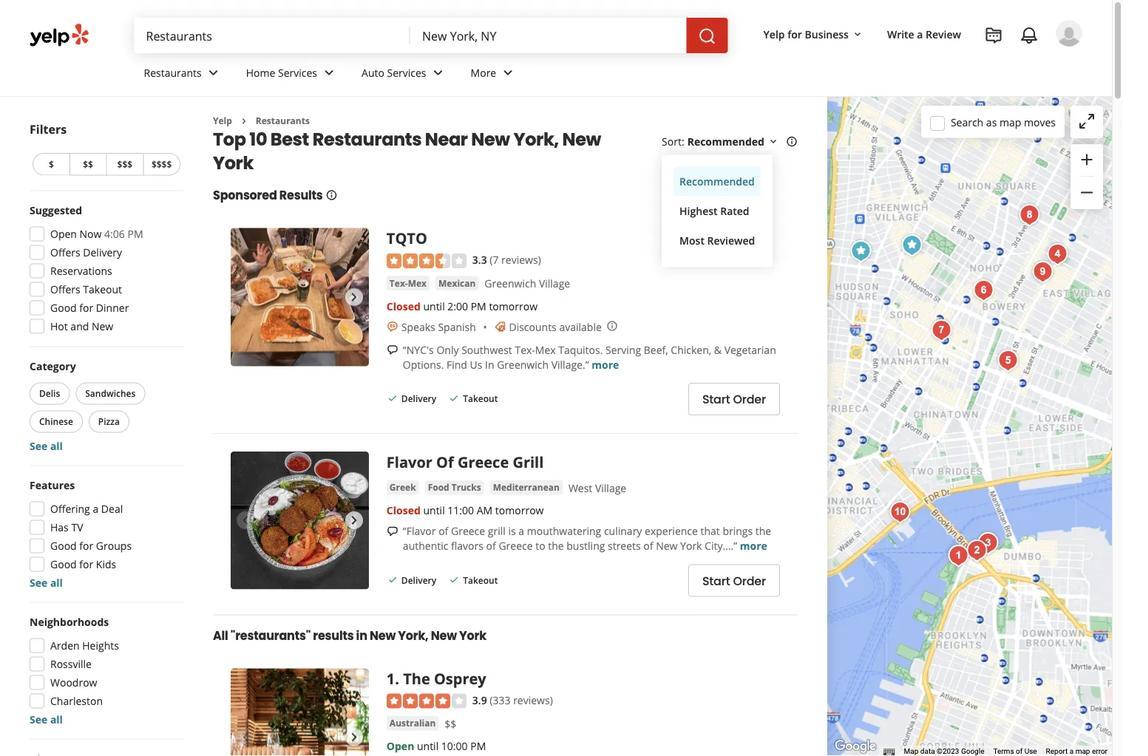 Task type: locate. For each thing, give the bounding box(es) containing it.
3 good from the top
[[50, 558, 77, 572]]

near
[[425, 127, 468, 152]]

3 see all button from the top
[[30, 713, 63, 727]]

sponsored
[[213, 187, 277, 204]]

map
[[1000, 115, 1022, 129], [1076, 747, 1091, 756]]

tqto
[[387, 228, 427, 248]]

start order down 'city.…"'
[[703, 573, 766, 589]]

next image left 'australian' "button"
[[345, 729, 363, 747]]

tqto image
[[897, 231, 927, 260]]

24 chevron down v2 image left auto
[[320, 64, 338, 82]]

yelp left business
[[764, 27, 785, 41]]

for inside button
[[788, 27, 802, 41]]

None search field
[[134, 18, 731, 53]]

start order link down vegetarian
[[688, 383, 780, 416]]

$$ left $$$ button
[[83, 158, 93, 170]]

2 vertical spatial pm
[[471, 740, 486, 754]]

services inside home services link
[[278, 66, 317, 80]]

0 vertical spatial start
[[703, 391, 730, 408]]

until down the "food"
[[423, 504, 445, 518]]

Near text field
[[422, 27, 675, 44]]

1 horizontal spatial tex-
[[515, 343, 535, 357]]

see for offering a deal
[[30, 576, 48, 590]]

for left business
[[788, 27, 802, 41]]

0 vertical spatial until
[[423, 299, 445, 313]]

options.
[[403, 357, 444, 372]]

16 checkmark v2 image
[[387, 393, 399, 405], [387, 574, 399, 586]]

delivery
[[83, 246, 122, 260], [402, 393, 437, 405], [402, 574, 437, 587]]

24 chevron down v2 image right more
[[499, 64, 517, 82]]

pm inside "group"
[[128, 227, 143, 241]]

a inside "group"
[[93, 502, 99, 516]]

next image
[[345, 512, 363, 530]]

closed down greek link at the bottom left
[[387, 504, 421, 518]]

24 chevron down v2 image
[[320, 64, 338, 82], [429, 64, 447, 82]]

grill
[[513, 452, 544, 472]]

1 vertical spatial start order link
[[688, 565, 780, 597]]

most reviewed
[[680, 234, 755, 248]]

16 checkmark v2 image down 16 speech v2 icon
[[387, 574, 399, 586]]

greenwich village
[[485, 276, 570, 291]]

more for chicken,
[[592, 357, 619, 372]]

takeout
[[83, 283, 122, 297], [463, 393, 498, 405], [463, 574, 498, 587]]

all down charleston
[[50, 713, 63, 727]]

home
[[246, 66, 275, 80]]

1 horizontal spatial services
[[387, 66, 426, 80]]

start down 'city.…"'
[[703, 573, 730, 589]]

2 start from the top
[[703, 573, 730, 589]]

1 vertical spatial greece
[[451, 524, 485, 538]]

york up osprey
[[459, 628, 487, 644]]

0 vertical spatial 16 checkmark v2 image
[[448, 393, 460, 405]]

16 chevron down v2 image right business
[[852, 29, 864, 40]]

of
[[439, 524, 448, 538], [486, 539, 496, 553], [644, 539, 653, 553], [1016, 747, 1023, 756]]

a for offering
[[93, 502, 99, 516]]

0 vertical spatial see
[[30, 439, 48, 453]]

pm for 10:00
[[471, 740, 486, 754]]

1 previous image from the top
[[237, 512, 254, 530]]

1 see from the top
[[30, 439, 48, 453]]

"nyc's only southwest tex-mex taquitos. serving beef, chicken, & vegetarian options. find us in greenwich village."
[[403, 343, 776, 372]]

24 chevron down v2 image inside home services link
[[320, 64, 338, 82]]

Find text field
[[146, 27, 399, 44]]

1 horizontal spatial the
[[756, 524, 772, 538]]

16 discount available v2 image
[[494, 321, 506, 333]]

slideshow element
[[231, 228, 369, 366], [231, 452, 369, 590], [231, 669, 369, 757]]

1 vertical spatial see all
[[30, 576, 63, 590]]

2 order from the top
[[733, 573, 766, 589]]

1 horizontal spatial none field
[[422, 27, 675, 44]]

$$$
[[117, 158, 132, 170]]

tomorrow up 16 discount available v2 image
[[489, 299, 538, 313]]

mex down 3.3 star rating image
[[408, 277, 427, 289]]

more down serving
[[592, 357, 619, 372]]

good down good for groups on the bottom of page
[[50, 558, 77, 572]]

greece up trucks
[[458, 452, 509, 472]]

services right home
[[278, 66, 317, 80]]

a right report
[[1070, 747, 1074, 756]]

recommended inside button
[[680, 174, 755, 189]]

1 vertical spatial until
[[423, 504, 445, 518]]

category
[[30, 359, 76, 373]]

greek link
[[387, 480, 419, 495]]

"flavor
[[403, 524, 436, 538]]

start for 1st start order link from the top
[[703, 391, 730, 408]]

11:00
[[448, 504, 474, 518]]

tex- inside "nyc's only southwest tex-mex taquitos. serving beef, chicken, & vegetarian options. find us in greenwich village."
[[515, 343, 535, 357]]

closed for flavor of greece grill
[[387, 504, 421, 518]]

1 vertical spatial pm
[[471, 299, 486, 313]]

report
[[1046, 747, 1068, 756]]

all for arden heights
[[50, 713, 63, 727]]

2 vertical spatial delivery
[[402, 574, 437, 587]]

a right is
[[519, 524, 524, 538]]

restaurants link up "yelp" link
[[132, 53, 234, 96]]

none field up more link
[[422, 27, 675, 44]]

1 24 chevron down v2 image from the left
[[205, 64, 222, 82]]

until up speaks spanish
[[423, 299, 445, 313]]

am
[[477, 504, 493, 518]]

offers down reservations
[[50, 283, 80, 297]]

soothr image
[[1015, 200, 1045, 230]]

greece for of
[[451, 524, 485, 538]]

see all down charleston
[[30, 713, 63, 727]]

2 all from the top
[[50, 576, 63, 590]]

suggested
[[30, 203, 82, 217]]

services inside auto services link
[[387, 66, 426, 80]]

open
[[50, 227, 77, 241], [387, 740, 414, 754]]

2 previous image from the top
[[237, 729, 254, 747]]

tex-mex
[[390, 277, 427, 289]]

services right auto
[[387, 66, 426, 80]]

1 vertical spatial 16 checkmark v2 image
[[387, 574, 399, 586]]

0 vertical spatial all
[[50, 439, 63, 453]]

see all down chinese button
[[30, 439, 63, 453]]

1 slideshow element from the top
[[231, 228, 369, 366]]

None field
[[146, 27, 399, 44], [422, 27, 675, 44]]

1 offers from the top
[[50, 246, 80, 260]]

24 chevron down v2 image
[[205, 64, 222, 82], [499, 64, 517, 82]]

search as map moves
[[951, 115, 1056, 129]]

mex down discounts available
[[535, 343, 556, 357]]

slideshow element for flavor of greece grill
[[231, 452, 369, 590]]

takeout down flavors
[[463, 574, 498, 587]]

delivery for 1st start order link from the top
[[402, 393, 437, 405]]

3.3 star rating image
[[387, 254, 467, 268]]

0 vertical spatial greece
[[458, 452, 509, 472]]

2 24 chevron down v2 image from the left
[[499, 64, 517, 82]]

2 see all from the top
[[30, 576, 63, 590]]

2 vertical spatial slideshow element
[[231, 669, 369, 757]]

order down vegetarian
[[733, 391, 766, 408]]

of
[[436, 452, 454, 472]]

previous image for closed until 11:00 am tomorrow
[[237, 512, 254, 530]]

is
[[508, 524, 516, 538]]

1 vertical spatial more link
[[740, 539, 768, 553]]

for down offers takeout
[[79, 301, 93, 315]]

see all for offering
[[30, 576, 63, 590]]

16 chevron down v2 image left 16 info v2 image
[[768, 136, 780, 148]]

all "restaurants" results in new york, new york
[[213, 628, 487, 644]]

delivery down "authentic"
[[402, 574, 437, 587]]

0 horizontal spatial map
[[1000, 115, 1022, 129]]

culinary
[[604, 524, 642, 538]]

none field find
[[146, 27, 399, 44]]

1 horizontal spatial map
[[1076, 747, 1091, 756]]

map right as
[[1000, 115, 1022, 129]]

16 checkmark v2 image down find
[[448, 393, 460, 405]]

that
[[701, 524, 720, 538]]

1 horizontal spatial york
[[459, 628, 487, 644]]

york up sponsored
[[213, 150, 254, 175]]

1 vertical spatial see all button
[[30, 576, 63, 590]]

beef,
[[644, 343, 668, 357]]

24 chevron down v2 image inside auto services link
[[429, 64, 447, 82]]

1 none field from the left
[[146, 27, 399, 44]]

more for experience
[[740, 539, 768, 553]]

a for report
[[1070, 747, 1074, 756]]

pm right 10:00
[[471, 740, 486, 754]]

2 start order from the top
[[703, 573, 766, 589]]

group
[[1071, 144, 1103, 209], [25, 203, 183, 338], [27, 359, 183, 454], [25, 478, 183, 591], [25, 615, 183, 727]]

0 horizontal spatial services
[[278, 66, 317, 80]]

0 vertical spatial york,
[[514, 127, 559, 152]]

map region
[[698, 57, 1123, 757]]

16 checkmark v2 image
[[448, 393, 460, 405], [448, 574, 460, 586]]

24 chevron down v2 image for restaurants
[[205, 64, 222, 82]]

offers up reservations
[[50, 246, 80, 260]]

restaurants inside top 10 best restaurants near new york, new york
[[313, 127, 422, 152]]

filters
[[30, 121, 67, 137]]

reviews) for 3.3 (7 reviews)
[[502, 253, 541, 267]]

delivery down options.
[[402, 393, 437, 405]]

reviews) up the greenwich village
[[502, 253, 541, 267]]

top
[[213, 127, 246, 152]]

tex- down 3.3 star rating image
[[390, 277, 408, 289]]

pm for 4:06
[[128, 227, 143, 241]]

map left error
[[1076, 747, 1091, 756]]

more link down serving
[[592, 357, 619, 372]]

1 vertical spatial good
[[50, 539, 77, 553]]

1 16 checkmark v2 image from the top
[[448, 393, 460, 405]]

2 vertical spatial good
[[50, 558, 77, 572]]

google
[[961, 747, 985, 756]]

offers for offers takeout
[[50, 283, 80, 297]]

tomorrow for flavor of greece grill
[[495, 504, 544, 518]]

2 next image from the top
[[345, 729, 363, 747]]

3 see all from the top
[[30, 713, 63, 727]]

0 vertical spatial yelp
[[764, 27, 785, 41]]

greenwich
[[485, 276, 536, 291], [497, 357, 549, 372]]

1 vertical spatial greenwich
[[497, 357, 549, 372]]

1 good from the top
[[50, 301, 77, 315]]

2 16 checkmark v2 image from the top
[[387, 574, 399, 586]]

0 horizontal spatial 24 chevron down v2 image
[[205, 64, 222, 82]]

open down suggested
[[50, 227, 77, 241]]

16 chevron down v2 image inside yelp for business button
[[852, 29, 864, 40]]

0 vertical spatial tomorrow
[[489, 299, 538, 313]]

0 horizontal spatial 16 chevron down v2 image
[[768, 136, 780, 148]]

yelp
[[764, 27, 785, 41], [213, 115, 232, 127]]

1 vertical spatial takeout
[[463, 393, 498, 405]]

new down "dinner"
[[92, 320, 113, 334]]

0 horizontal spatial more link
[[592, 357, 619, 372]]

0 vertical spatial recommended
[[688, 135, 765, 149]]

1 vertical spatial more
[[740, 539, 768, 553]]

only
[[437, 343, 459, 357]]

2 none field from the left
[[422, 27, 675, 44]]

pm right 2:00
[[471, 299, 486, 313]]

2 good from the top
[[50, 539, 77, 553]]

16 chevron down v2 image for yelp for business
[[852, 29, 864, 40]]

charleston
[[50, 694, 103, 709]]

york, inside top 10 best restaurants near new york, new york
[[514, 127, 559, 152]]

good down has tv
[[50, 539, 77, 553]]

rossville
[[50, 658, 92, 672]]

neighborhoods
[[30, 615, 109, 629]]

previous image for open until 10:00 pm
[[237, 729, 254, 747]]

closed
[[387, 299, 421, 313], [387, 504, 421, 518]]

for up good for kids
[[79, 539, 93, 553]]

see all button down charleston
[[30, 713, 63, 727]]

restaurants link right 16 chevron right v2 image
[[256, 115, 310, 127]]

greece for of
[[458, 452, 509, 472]]

ye's apothecary image
[[994, 346, 1023, 376]]

1 vertical spatial york
[[681, 539, 702, 553]]

1 vertical spatial see
[[30, 576, 48, 590]]

0 vertical spatial open
[[50, 227, 77, 241]]

1 horizontal spatial 24 chevron down v2 image
[[499, 64, 517, 82]]

of right streets
[[644, 539, 653, 553]]

good for good for kids
[[50, 558, 77, 572]]

1 horizontal spatial more
[[740, 539, 768, 553]]

see for arden heights
[[30, 713, 48, 727]]

0 vertical spatial takeout
[[83, 283, 122, 297]]

24 chevron down v2 image for more
[[499, 64, 517, 82]]

2 horizontal spatial restaurants
[[313, 127, 422, 152]]

map for error
[[1076, 747, 1091, 756]]

0 vertical spatial next image
[[345, 288, 363, 306]]

info icon image
[[606, 320, 618, 332], [606, 320, 618, 332]]

0 vertical spatial see all
[[30, 439, 63, 453]]

greece up flavors
[[451, 524, 485, 538]]

start down &
[[703, 391, 730, 408]]

closed down tex-mex link
[[387, 299, 421, 313]]

more link for experience
[[740, 539, 768, 553]]

all down chinese button
[[50, 439, 63, 453]]

recommended up recommended button
[[688, 135, 765, 149]]

1 services from the left
[[278, 66, 317, 80]]

reviews)
[[502, 253, 541, 267], [513, 693, 553, 707]]

0 vertical spatial more
[[592, 357, 619, 372]]

24 chevron down v2 image right auto services
[[429, 64, 447, 82]]

1 horizontal spatial more link
[[740, 539, 768, 553]]

start order down vegetarian
[[703, 391, 766, 408]]

tex-
[[390, 277, 408, 289], [515, 343, 535, 357]]

closed for tqto
[[387, 299, 421, 313]]

0 vertical spatial village
[[539, 276, 570, 291]]

1 vertical spatial tex-
[[515, 343, 535, 357]]

1 vertical spatial tomorrow
[[495, 504, 544, 518]]

restaurants inside "business categories" element
[[144, 66, 202, 80]]

1 vertical spatial 16 chevron down v2 image
[[768, 136, 780, 148]]

food trucks link
[[425, 480, 484, 495]]

start order link down 'city.…"'
[[688, 565, 780, 597]]

services for auto services
[[387, 66, 426, 80]]

2:00
[[448, 299, 468, 313]]

3 all from the top
[[50, 713, 63, 727]]

16 checkmark v2 image for 16 checkmark v2 image related to first start order link from the bottom of the page
[[448, 574, 460, 586]]

0 vertical spatial see all button
[[30, 439, 63, 453]]

0 horizontal spatial the
[[548, 539, 564, 553]]

village right west
[[595, 481, 627, 495]]

2 closed from the top
[[387, 504, 421, 518]]

0 vertical spatial $$
[[83, 158, 93, 170]]

2 vertical spatial york
[[459, 628, 487, 644]]

previous image
[[237, 512, 254, 530], [237, 729, 254, 747]]

24 chevron down v2 image left home
[[205, 64, 222, 82]]

most
[[680, 234, 705, 248]]

previous image
[[237, 288, 254, 306]]

16 chevron down v2 image
[[852, 29, 864, 40], [768, 136, 780, 148]]

takeout down us
[[463, 393, 498, 405]]

©2023
[[937, 747, 960, 756]]

village
[[539, 276, 570, 291], [595, 481, 627, 495]]

village up discounts available
[[539, 276, 570, 291]]

1 horizontal spatial 16 chevron down v2 image
[[852, 29, 864, 40]]

takeout up "dinner"
[[83, 283, 122, 297]]

0 horizontal spatial none field
[[146, 27, 399, 44]]

results
[[279, 187, 323, 204]]

chicken,
[[671, 343, 712, 357]]

until left 10:00
[[417, 740, 439, 754]]

1 start order from the top
[[703, 391, 766, 408]]

offers for offers delivery
[[50, 246, 80, 260]]

tex- down discounts
[[515, 343, 535, 357]]

greece
[[458, 452, 509, 472], [451, 524, 485, 538], [499, 539, 533, 553]]

0 vertical spatial offers
[[50, 246, 80, 260]]

pm right 4:06
[[128, 227, 143, 241]]

see all button down chinese button
[[30, 439, 63, 453]]

good up hot
[[50, 301, 77, 315]]

1 vertical spatial yelp
[[213, 115, 232, 127]]

1 all from the top
[[50, 439, 63, 453]]

next image
[[345, 288, 363, 306], [345, 729, 363, 747]]

see
[[30, 439, 48, 453], [30, 576, 48, 590], [30, 713, 48, 727]]

trucks
[[452, 481, 481, 494]]

village for west village
[[595, 481, 627, 495]]

1 24 chevron down v2 image from the left
[[320, 64, 338, 82]]

of left "use"
[[1016, 747, 1023, 756]]

2 vertical spatial see all
[[30, 713, 63, 727]]

1 vertical spatial start
[[703, 573, 730, 589]]

1 vertical spatial reviews)
[[513, 693, 553, 707]]

2 services from the left
[[387, 66, 426, 80]]

0 vertical spatial restaurants link
[[132, 53, 234, 96]]

0 vertical spatial york
[[213, 150, 254, 175]]

1 horizontal spatial mex
[[535, 343, 556, 357]]

16 checkmark v2 image for 16 checkmark v2 image associated with 1st start order link from the top
[[448, 393, 460, 405]]

offers delivery
[[50, 246, 122, 260]]

24 chevron down v2 image inside more link
[[499, 64, 517, 82]]

has tv
[[50, 521, 83, 535]]

woodrow
[[50, 676, 97, 690]]

2 vertical spatial see
[[30, 713, 48, 727]]

2 see all button from the top
[[30, 576, 63, 590]]

group containing neighborhoods
[[25, 615, 183, 727]]

greece down is
[[499, 539, 533, 553]]

&
[[714, 343, 722, 357]]

1 order from the top
[[733, 391, 766, 408]]

1 vertical spatial closed
[[387, 504, 421, 518]]

yelp for yelp for business
[[764, 27, 785, 41]]

$$ button
[[69, 153, 106, 176]]

16 checkmark v2 image down flavors
[[448, 574, 460, 586]]

york,
[[514, 127, 559, 152], [398, 628, 429, 644]]

1 vertical spatial next image
[[345, 729, 363, 747]]

see all button down good for kids
[[30, 576, 63, 590]]

pizza
[[98, 416, 120, 428]]

notifications image
[[1021, 27, 1038, 44]]

spanish
[[438, 320, 476, 334]]

2 start order link from the top
[[688, 565, 780, 597]]

2 24 chevron down v2 image from the left
[[429, 64, 447, 82]]

tomorrow up is
[[495, 504, 544, 518]]

reviews) right (333
[[513, 693, 553, 707]]

0 horizontal spatial restaurants
[[144, 66, 202, 80]]

for for groups
[[79, 539, 93, 553]]

york down that
[[681, 539, 702, 553]]

1 vertical spatial 16 checkmark v2 image
[[448, 574, 460, 586]]

next image left tex-mex link
[[345, 288, 363, 306]]

the right the brings
[[756, 524, 772, 538]]

1 vertical spatial previous image
[[237, 729, 254, 747]]

0 vertical spatial 16 chevron down v2 image
[[852, 29, 864, 40]]

delis button
[[30, 383, 70, 405]]

2 see from the top
[[30, 576, 48, 590]]

new
[[471, 127, 510, 152], [562, 127, 601, 152], [92, 320, 113, 334], [656, 539, 678, 553], [370, 628, 396, 644], [431, 628, 457, 644]]

0 vertical spatial the
[[756, 524, 772, 538]]

authentic
[[403, 539, 448, 553]]

zoom out image
[[1078, 184, 1096, 202]]

recommended for recommended button
[[680, 174, 755, 189]]

the right to
[[548, 539, 564, 553]]

1 closed from the top
[[387, 299, 421, 313]]

flavors
[[451, 539, 484, 553]]

york
[[213, 150, 254, 175], [681, 539, 702, 553], [459, 628, 487, 644]]

0 horizontal spatial village
[[539, 276, 570, 291]]

auto services link
[[350, 53, 459, 96]]

16 checkmark v2 image down 16 speech v2 image
[[387, 393, 399, 405]]

0 horizontal spatial restaurants link
[[132, 53, 234, 96]]

order down 'city.…"'
[[733, 573, 766, 589]]

0 vertical spatial start order link
[[688, 383, 780, 416]]

2 vertical spatial takeout
[[463, 574, 498, 587]]

see all down good for kids
[[30, 576, 63, 590]]

0 vertical spatial 16 checkmark v2 image
[[387, 393, 399, 405]]

1 horizontal spatial village
[[595, 481, 627, 495]]

map for moves
[[1000, 115, 1022, 129]]

0 vertical spatial start order
[[703, 391, 766, 408]]

discounts
[[509, 320, 557, 334]]

0 horizontal spatial 24 chevron down v2 image
[[320, 64, 338, 82]]

tv
[[71, 521, 83, 535]]

all down good for kids
[[50, 576, 63, 590]]

greenwich down '3.3 (7 reviews)' in the left top of the page
[[485, 276, 536, 291]]

ariari image
[[1028, 257, 1058, 287]]

0 vertical spatial mex
[[408, 277, 427, 289]]

reviewed
[[707, 234, 755, 248]]

auto
[[362, 66, 385, 80]]

2 vertical spatial all
[[50, 713, 63, 727]]

yelp left 16 chevron right v2 image
[[213, 115, 232, 127]]

0 vertical spatial order
[[733, 391, 766, 408]]

1 horizontal spatial 24 chevron down v2 image
[[429, 64, 447, 82]]

2 offers from the top
[[50, 283, 80, 297]]

delivery down open now 4:06 pm on the top left of page
[[83, 246, 122, 260]]

recommended up the highest rated button
[[680, 174, 755, 189]]

1 next image from the top
[[345, 288, 363, 306]]

16 chevron down v2 image inside recommended popup button
[[768, 136, 780, 148]]

group containing features
[[25, 478, 183, 591]]

takeout for 16 checkmark v2 image related to first start order link from the bottom of the page
[[463, 574, 498, 587]]

0 vertical spatial slideshow element
[[231, 228, 369, 366]]

start for first start order link from the bottom of the page
[[703, 573, 730, 589]]

auto services
[[362, 66, 426, 80]]

yelp inside button
[[764, 27, 785, 41]]

1 horizontal spatial yelp
[[764, 27, 785, 41]]

closed until 11:00 am tomorrow
[[387, 504, 544, 518]]

good for good for dinner
[[50, 301, 77, 315]]

2 horizontal spatial york
[[681, 539, 702, 553]]

0 vertical spatial map
[[1000, 115, 1022, 129]]

ben n. image
[[1056, 20, 1083, 47]]

a right "write"
[[917, 27, 923, 41]]

$$$$
[[152, 158, 172, 170]]

1 vertical spatial recommended
[[680, 174, 755, 189]]

highest rated
[[680, 204, 750, 218]]

yelp for business button
[[758, 21, 870, 47]]

3 see from the top
[[30, 713, 48, 727]]

2 slideshow element from the top
[[231, 452, 369, 590]]

1 16 checkmark v2 image from the top
[[387, 393, 399, 405]]

1 horizontal spatial york,
[[514, 127, 559, 152]]

2 16 checkmark v2 image from the top
[[448, 574, 460, 586]]

1 start from the top
[[703, 391, 730, 408]]

slideshow element for tqto
[[231, 228, 369, 366]]

16 chevron down v2 image for recommended
[[768, 136, 780, 148]]

open down 'australian' "button"
[[387, 740, 414, 754]]

0 horizontal spatial mex
[[408, 277, 427, 289]]

a left deal
[[93, 502, 99, 516]]

none field up home services
[[146, 27, 399, 44]]

discounts available
[[509, 320, 602, 334]]



Task type: vqa. For each thing, say whether or not it's contained in the screenshot.
the Alterations within Photos & videos element
no



Task type: describe. For each thing, give the bounding box(es) containing it.
0 vertical spatial delivery
[[83, 246, 122, 260]]

for for dinner
[[79, 301, 93, 315]]

sandwiches button
[[76, 383, 145, 405]]

australian button
[[387, 716, 439, 731]]

$
[[49, 158, 54, 170]]

$ button
[[33, 153, 69, 176]]

1 see all button from the top
[[30, 439, 63, 453]]

3 slideshow element from the top
[[231, 669, 369, 757]]

open until 10:00 pm
[[387, 740, 486, 754]]

australian
[[390, 718, 436, 730]]

hot and new
[[50, 320, 113, 334]]

mex inside button
[[408, 277, 427, 289]]

16 speech v2 image
[[387, 526, 399, 538]]

offering a deal
[[50, 502, 123, 516]]

(7
[[490, 253, 499, 267]]

3.3
[[473, 253, 487, 267]]

$$$$ button
[[143, 153, 180, 176]]

good for kids
[[50, 558, 116, 572]]

10
[[249, 127, 267, 152]]

pizza button
[[89, 411, 129, 433]]

"nyc's
[[403, 343, 434, 357]]

time out market new york image
[[974, 529, 1003, 558]]

new right near at top left
[[471, 127, 510, 152]]

osprey
[[434, 669, 486, 689]]

see all button for offering a deal
[[30, 576, 63, 590]]

of down the grill
[[486, 539, 496, 553]]

1 see all from the top
[[30, 439, 63, 453]]

mexican button
[[436, 276, 479, 291]]

australian link
[[387, 716, 439, 731]]

.
[[395, 669, 399, 689]]

of up "authentic"
[[439, 524, 448, 538]]

1 vertical spatial the
[[548, 539, 564, 553]]

york inside "flavor of greece grill is a mouthwatering culinary experience that brings the authentic flavors of greece to the bustling streets of new york city.…"
[[681, 539, 702, 553]]

greek button
[[387, 480, 419, 495]]

1 start order link from the top
[[688, 383, 780, 416]]

for for kids
[[79, 558, 93, 572]]

new up the osprey link on the left
[[431, 628, 457, 644]]

good for good for groups
[[50, 539, 77, 553]]

new inside "flavor of greece grill is a mouthwatering culinary experience that brings the authentic flavors of greece to the bustling streets of new york city.…"
[[656, 539, 678, 553]]

10:00
[[441, 740, 468, 754]]

map
[[904, 747, 919, 756]]

terms
[[994, 747, 1014, 756]]

takeout inside "group"
[[83, 283, 122, 297]]

greek
[[390, 481, 416, 494]]

24 chevron down v2 image for home services
[[320, 64, 338, 82]]

mexican link
[[436, 276, 479, 291]]

in
[[485, 357, 494, 372]]

expand map image
[[1078, 112, 1096, 130]]

open for open now 4:06 pm
[[50, 227, 77, 241]]

tomorrow for tqto
[[489, 299, 538, 313]]

moves
[[1024, 115, 1056, 129]]

best
[[271, 127, 309, 152]]

a for write
[[917, 27, 923, 41]]

highest rated button
[[674, 196, 761, 226]]

greenwich inside "nyc's only southwest tex-mex taquitos. serving beef, chicken, & vegetarian options. find us in greenwich village."
[[497, 357, 549, 372]]

group containing category
[[27, 359, 183, 454]]

1 horizontal spatial $$
[[445, 717, 457, 731]]

(333
[[490, 693, 511, 707]]

mex inside "nyc's only southwest tex-mex taquitos. serving beef, chicken, & vegetarian options. find us in greenwich village."
[[535, 343, 556, 357]]

projects image
[[985, 27, 1003, 44]]

more link for chicken,
[[592, 357, 619, 372]]

speaks spanish
[[402, 320, 476, 334]]

food trucks button
[[425, 480, 484, 495]]

features
[[30, 479, 75, 493]]

deal
[[101, 502, 123, 516]]

chinese
[[39, 416, 73, 428]]

"flavor of greece grill is a mouthwatering culinary experience that brings the authentic flavors of greece to the bustling streets of new york city.…"
[[403, 524, 772, 553]]

bustling
[[567, 539, 605, 553]]

all for offering a deal
[[50, 576, 63, 590]]

for for business
[[788, 27, 802, 41]]

2 vertical spatial greece
[[499, 539, 533, 553]]

takeout for 16 checkmark v2 image associated with 1st start order link from the top
[[463, 393, 498, 405]]

most reviewed button
[[674, 226, 761, 255]]

2 vertical spatial until
[[417, 740, 439, 754]]

16 info v2 image
[[786, 136, 798, 148]]

$$ inside button
[[83, 158, 93, 170]]

search image
[[699, 27, 716, 45]]

google image
[[831, 737, 880, 757]]

16 info v2 image
[[326, 189, 338, 201]]

24 chevron down v2 image for auto services
[[429, 64, 447, 82]]

services for home services
[[278, 66, 317, 80]]

delis
[[39, 388, 60, 400]]

order for 1st start order link from the top
[[733, 391, 766, 408]]

order for first start order link from the bottom of the page
[[733, 573, 766, 589]]

keyboard shortcuts image
[[884, 749, 895, 756]]

now
[[80, 227, 102, 241]]

user actions element
[[752, 19, 1103, 109]]

16 speaks spanish v2 image
[[387, 321, 399, 333]]

dinner
[[96, 301, 129, 315]]

pm for 2:00
[[471, 299, 486, 313]]

business categories element
[[132, 53, 1083, 96]]

heights
[[82, 639, 119, 653]]

new down "business categories" element on the top of page
[[562, 127, 601, 152]]

village for greenwich village
[[539, 276, 570, 291]]

good for groups
[[50, 539, 132, 553]]

open for open until 10:00 pm
[[387, 740, 414, 754]]

group containing suggested
[[25, 203, 183, 338]]

the frenchman's dough image
[[886, 498, 915, 527]]

food trucks
[[428, 481, 481, 494]]

city.…"
[[705, 539, 737, 553]]

next image for open until 10:00 pm
[[345, 729, 363, 747]]

write a review link
[[882, 21, 967, 47]]

16 checkmark v2 image for 1st start order link from the top
[[387, 393, 399, 405]]

1 horizontal spatial restaurants
[[256, 115, 310, 127]]

3.3 (7 reviews)
[[473, 253, 541, 267]]

sponsored results
[[213, 187, 323, 204]]

more
[[471, 66, 496, 80]]

yelp link
[[213, 115, 232, 127]]

write
[[887, 27, 915, 41]]

16 chevron right v2 image
[[238, 115, 250, 127]]

none field near
[[422, 27, 675, 44]]

available
[[559, 320, 602, 334]]

mediterranean button
[[490, 480, 563, 495]]

yelp for business
[[764, 27, 849, 41]]

food
[[428, 481, 449, 494]]

3.9 star rating image
[[387, 694, 467, 709]]

to
[[536, 539, 546, 553]]

chinese button
[[30, 411, 83, 433]]

a inside "flavor of greece grill is a mouthwatering culinary experience that brings the authentic flavors of greece to the bustling streets of new york city.…"
[[519, 524, 524, 538]]

reviews) for 3.9 (333 reviews)
[[513, 693, 553, 707]]

top 10 best restaurants near new york, new york
[[213, 127, 601, 175]]

grill
[[488, 524, 506, 538]]

ferns image
[[1043, 240, 1073, 269]]

flavor
[[387, 452, 433, 472]]

tex- inside button
[[390, 277, 408, 289]]

flavor of greece grill image
[[846, 237, 876, 266]]

highest
[[680, 204, 718, 218]]

us
[[470, 357, 482, 372]]

mediterranean link
[[490, 480, 563, 495]]

reservations
[[50, 264, 112, 278]]

new right in
[[370, 628, 396, 644]]

1 vertical spatial york,
[[398, 628, 429, 644]]

york inside top 10 best restaurants near new york, new york
[[213, 150, 254, 175]]

business
[[805, 27, 849, 41]]

report a map error
[[1046, 747, 1108, 756]]

more link
[[459, 53, 529, 96]]

tqto link
[[387, 228, 427, 248]]

offers takeout
[[50, 283, 122, 297]]

start order for first start order link from the bottom of the page
[[703, 573, 766, 589]]

has
[[50, 521, 69, 535]]

juliana's image
[[963, 536, 992, 566]]

16 checkmark v2 image for first start order link from the bottom of the page
[[387, 574, 399, 586]]

the osprey image
[[944, 541, 974, 571]]

until for flavor of greece grill
[[423, 504, 445, 518]]

zoom in image
[[1078, 151, 1096, 169]]

delivery for first start order link from the bottom of the page
[[402, 574, 437, 587]]

jack's wife freda image
[[927, 316, 957, 345]]

yelp for "yelp" link
[[213, 115, 232, 127]]

error
[[1092, 747, 1108, 756]]

16 speech v2 image
[[387, 344, 399, 356]]

open now 4:06 pm
[[50, 227, 143, 241]]

recommended for recommended popup button
[[688, 135, 765, 149]]

groups
[[96, 539, 132, 553]]

until for tqto
[[423, 299, 445, 313]]

see all for arden
[[30, 713, 63, 727]]

fish cheeks image
[[969, 276, 999, 305]]

recommended button
[[688, 135, 780, 149]]

brings
[[723, 524, 753, 538]]

home services
[[246, 66, 317, 80]]

next image for closed until 2:00 pm tomorrow
[[345, 288, 363, 306]]

see all button for arden heights
[[30, 713, 63, 727]]

1 vertical spatial restaurants link
[[256, 115, 310, 127]]

start order for 1st start order link from the top
[[703, 391, 766, 408]]

0 vertical spatial greenwich
[[485, 276, 536, 291]]



